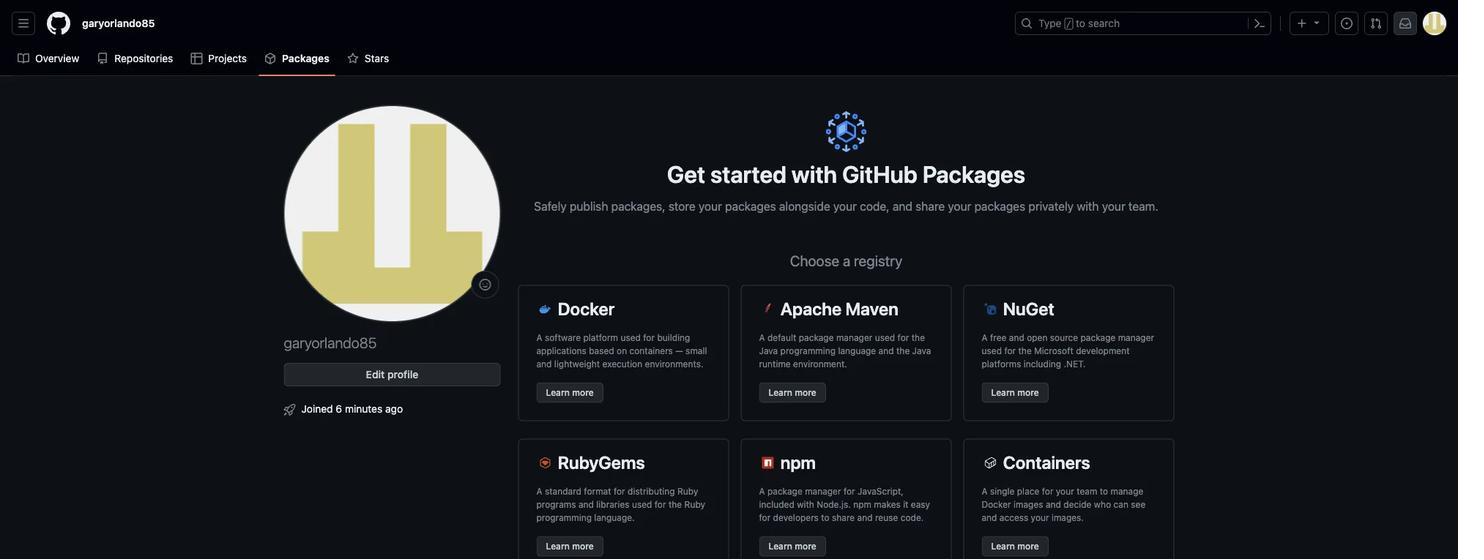 Task type: describe. For each thing, give the bounding box(es) containing it.
package inside the a free and open source package manager used for the microsoft development platforms including .net.
[[1081, 333, 1116, 343]]

1 vertical spatial ruby
[[684, 500, 705, 510]]

6
[[336, 403, 342, 415]]

images
[[1014, 500, 1043, 510]]

used inside a standard format for distributing ruby programs and libraries used for the ruby programming language.
[[632, 500, 652, 510]]

reuse
[[875, 513, 898, 523]]

privately
[[1028, 199, 1074, 213]]

packages,
[[611, 199, 665, 213]]

overview link
[[12, 48, 85, 70]]

building
[[657, 333, 690, 343]]

more for containers
[[1017, 542, 1039, 552]]

a free and open source package manager used for the microsoft development platforms including .net.
[[982, 333, 1154, 369]]

microsoft
[[1034, 346, 1074, 356]]

default
[[767, 333, 796, 343]]

a for npm
[[759, 487, 765, 497]]

a for docker
[[536, 333, 542, 343]]

1 vertical spatial with
[[1077, 199, 1099, 213]]

and left access
[[982, 513, 997, 523]]

a default package manager used for the java programming language and the java runtime environment.
[[759, 333, 931, 369]]

a for rubygems
[[536, 487, 542, 497]]

on
[[617, 346, 627, 356]]

get
[[667, 160, 705, 188]]

a
[[843, 252, 850, 270]]

access
[[1000, 513, 1028, 523]]

repositories
[[114, 52, 173, 64]]

programming inside a default package manager used for the java programming language and the java runtime environment.
[[780, 346, 836, 356]]

small
[[686, 346, 707, 356]]

single
[[990, 487, 1015, 497]]

type / to search
[[1038, 17, 1120, 29]]

learn more link for rubygems
[[536, 536, 603, 557]]

alongside
[[779, 199, 830, 213]]

edit profile button
[[284, 363, 501, 387]]

ago
[[385, 403, 403, 415]]

1 horizontal spatial garyorlando85
[[284, 334, 377, 351]]

registry
[[854, 252, 902, 270]]

minutes
[[345, 403, 382, 415]]

a package manager for javascript, included with node.js. npm makes it easy for developers to share and reuse code.
[[759, 487, 930, 523]]

publish
[[570, 199, 608, 213]]

open
[[1027, 333, 1048, 343]]

language
[[838, 346, 876, 356]]

based
[[589, 346, 614, 356]]

and inside the a software platform used for building applications based on containers — small and lightweight execution environments.
[[536, 359, 552, 369]]

learn more link for npm
[[759, 536, 826, 557]]

learn more link for docker
[[536, 383, 603, 403]]

projects
[[208, 52, 247, 64]]

choose
[[790, 252, 839, 270]]

0 horizontal spatial garyorlando85
[[82, 17, 155, 29]]

more for docker
[[572, 388, 594, 398]]

triangle down image
[[1311, 16, 1323, 28]]

apache maven
[[780, 298, 898, 319]]

—
[[675, 346, 683, 356]]

decide
[[1064, 500, 1091, 510]]

place
[[1017, 487, 1039, 497]]

learn more link for nuget
[[982, 383, 1049, 403]]

and inside a default package manager used for the java programming language and the java runtime environment.
[[879, 346, 894, 356]]

node.js.
[[817, 500, 851, 510]]

github package registry icon image
[[826, 111, 867, 152]]

table image
[[191, 53, 202, 64]]

store
[[668, 199, 696, 213]]

learn for apache maven
[[769, 388, 792, 398]]

plus image
[[1296, 18, 1308, 29]]

execution
[[602, 359, 642, 369]]

edit
[[366, 369, 385, 381]]

smiley image
[[479, 279, 491, 291]]

used inside the a software platform used for building applications based on containers — small and lightweight execution environments.
[[621, 333, 641, 343]]

including
[[1024, 359, 1061, 369]]

issue opened image
[[1341, 18, 1353, 29]]

type
[[1038, 17, 1062, 29]]

for inside a single place for your team to manage docker images and decide who can see and access your images.
[[1042, 487, 1053, 497]]

package inside a default package manager used for the java programming language and the java runtime environment.
[[799, 333, 834, 343]]

learn more for docker
[[546, 388, 594, 398]]

apache
[[780, 298, 842, 319]]

free
[[990, 333, 1007, 343]]

package image
[[264, 53, 276, 64]]

packages link
[[259, 48, 335, 70]]

standard
[[545, 487, 581, 497]]

included
[[759, 500, 794, 510]]

used inside the a free and open source package manager used for the microsoft development platforms including .net.
[[982, 346, 1002, 356]]

manager inside a default package manager used for the java programming language and the java runtime environment.
[[836, 333, 872, 343]]

learn more for containers
[[991, 542, 1039, 552]]

0 vertical spatial share
[[916, 199, 945, 213]]

0 vertical spatial docker
[[558, 298, 615, 319]]

more for nuget
[[1017, 388, 1039, 398]]

applications
[[536, 346, 586, 356]]

manage
[[1111, 487, 1143, 497]]

profile
[[387, 369, 418, 381]]

code,
[[860, 199, 890, 213]]

learn for rubygems
[[546, 542, 570, 552]]

homepage image
[[47, 12, 70, 35]]

rocket image
[[284, 404, 296, 416]]

learn for nuget
[[991, 388, 1015, 398]]

star image
[[347, 53, 359, 64]]

a standard format for distributing ruby programs and libraries used for the ruby programming language.
[[536, 487, 705, 523]]

rubygems
[[558, 452, 645, 473]]

with inside a package manager for javascript, included with node.js. npm makes it easy for developers to share and reuse code.
[[797, 500, 814, 510]]

share inside a package manager for javascript, included with node.js. npm makes it easy for developers to share and reuse code.
[[832, 513, 855, 523]]

and right code,
[[893, 199, 912, 213]]

lightweight
[[554, 359, 600, 369]]

/
[[1066, 19, 1071, 29]]

1 java from the left
[[759, 346, 778, 356]]

book image
[[18, 53, 29, 64]]

containers
[[629, 346, 673, 356]]

safely publish packages, store your packages alongside your code, and share your packages privately with your team.
[[534, 199, 1158, 213]]

code.
[[901, 513, 924, 523]]

joined
[[301, 403, 333, 415]]

platform
[[583, 333, 618, 343]]

started
[[710, 160, 787, 188]]

learn for docker
[[546, 388, 570, 398]]

learn for npm
[[769, 542, 792, 552]]

environments.
[[645, 359, 703, 369]]

developers
[[773, 513, 819, 523]]

learn for containers
[[991, 542, 1015, 552]]



Task type: locate. For each thing, give the bounding box(es) containing it.
learn more link down lightweight
[[536, 383, 603, 403]]

for up node.js.
[[844, 487, 855, 497]]

the inside the a free and open source package manager used for the microsoft development platforms including .net.
[[1018, 346, 1032, 356]]

a software platform used for building applications based on containers — small and lightweight execution environments.
[[536, 333, 707, 369]]

and inside the a free and open source package manager used for the microsoft development platforms including .net.
[[1009, 333, 1024, 343]]

0 horizontal spatial packages
[[282, 52, 329, 64]]

language.
[[594, 513, 635, 523]]

0 vertical spatial with
[[792, 160, 837, 188]]

notifications image
[[1400, 18, 1411, 29]]

1 packages from the left
[[725, 199, 776, 213]]

0 horizontal spatial share
[[832, 513, 855, 523]]

for inside a default package manager used for the java programming language and the java runtime environment.
[[898, 333, 909, 343]]

1 horizontal spatial packages
[[923, 160, 1025, 188]]

a left default
[[759, 333, 765, 343]]

0 vertical spatial programming
[[780, 346, 836, 356]]

and left reuse
[[857, 513, 873, 523]]

npm down javascript,
[[853, 500, 871, 510]]

learn more link
[[536, 383, 603, 403], [759, 383, 826, 403], [982, 383, 1049, 403], [536, 536, 603, 557], [759, 536, 826, 557], [982, 536, 1049, 557]]

platforms
[[982, 359, 1021, 369]]

ruby
[[677, 487, 698, 497], [684, 500, 705, 510]]

package up environment. on the right of the page
[[799, 333, 834, 343]]

a single place for your team to manage docker images and decide who can see and access your images.
[[982, 487, 1146, 523]]

to inside a package manager for javascript, included with node.js. npm makes it easy for developers to share and reuse code.
[[821, 513, 829, 523]]

java up runtime
[[759, 346, 778, 356]]

learn down platforms
[[991, 388, 1015, 398]]

1 horizontal spatial packages
[[974, 199, 1025, 213]]

share down node.js.
[[832, 513, 855, 523]]

for up platforms
[[1004, 346, 1016, 356]]

runtime
[[759, 359, 791, 369]]

docker up platform
[[558, 298, 615, 319]]

npm inside a package manager for javascript, included with node.js. npm makes it easy for developers to share and reuse code.
[[853, 500, 871, 510]]

learn more link for containers
[[982, 536, 1049, 557]]

your
[[699, 199, 722, 213], [833, 199, 857, 213], [948, 199, 971, 213], [1102, 199, 1125, 213], [1056, 487, 1074, 497], [1031, 513, 1049, 523]]

more down environment. on the right of the page
[[795, 388, 816, 398]]

programs
[[536, 500, 576, 510]]

choose a registry
[[790, 252, 902, 270]]

learn more for npm
[[769, 542, 816, 552]]

manager up node.js.
[[805, 487, 841, 497]]

safely
[[534, 199, 567, 213]]

packages left privately
[[974, 199, 1025, 213]]

packages inside "link"
[[282, 52, 329, 64]]

github
[[842, 160, 918, 188]]

1 vertical spatial garyorlando85
[[284, 334, 377, 351]]

programming up environment. on the right of the page
[[780, 346, 836, 356]]

1 vertical spatial docker
[[982, 500, 1011, 510]]

docker down single on the bottom right
[[982, 500, 1011, 510]]

used up language
[[875, 333, 895, 343]]

libraries
[[596, 500, 629, 510]]

containers
[[1003, 452, 1090, 473]]

0 horizontal spatial npm
[[780, 452, 816, 473]]

2 vertical spatial with
[[797, 500, 814, 510]]

learn more for rubygems
[[546, 542, 594, 552]]

and up images.
[[1046, 500, 1061, 510]]

and
[[893, 199, 912, 213], [1009, 333, 1024, 343], [879, 346, 894, 356], [536, 359, 552, 369], [578, 500, 594, 510], [1046, 500, 1061, 510], [857, 513, 873, 523], [982, 513, 997, 523]]

software
[[545, 333, 581, 343]]

0 horizontal spatial packages
[[725, 199, 776, 213]]

the inside a standard format for distributing ruby programs and libraries used for the ruby programming language.
[[669, 500, 682, 510]]

see
[[1131, 500, 1146, 510]]

1 horizontal spatial to
[[1076, 17, 1085, 29]]

distributing
[[628, 487, 675, 497]]

edit profile
[[366, 369, 418, 381]]

a inside a package manager for javascript, included with node.js. npm makes it easy for developers to share and reuse code.
[[759, 487, 765, 497]]

learn more link down platforms
[[982, 383, 1049, 403]]

used inside a default package manager used for the java programming language and the java runtime environment.
[[875, 333, 895, 343]]

maven
[[845, 298, 898, 319]]

docker
[[558, 298, 615, 319], [982, 500, 1011, 510]]

change your avatar image
[[284, 105, 501, 322]]

npm up included
[[780, 452, 816, 473]]

stars link
[[341, 48, 395, 70]]

learn more down access
[[991, 542, 1039, 552]]

and right language
[[879, 346, 894, 356]]

learn down developers
[[769, 542, 792, 552]]

learn down lightweight
[[546, 388, 570, 398]]

it
[[903, 500, 908, 510]]

garyorlando85 up edit
[[284, 334, 377, 351]]

1 vertical spatial npm
[[853, 500, 871, 510]]

a left software
[[536, 333, 542, 343]]

1 horizontal spatial docker
[[982, 500, 1011, 510]]

a inside the a software platform used for building applications based on containers — small and lightweight execution environments.
[[536, 333, 542, 343]]

1 horizontal spatial share
[[916, 199, 945, 213]]

to inside a single place for your team to manage docker images and decide who can see and access your images.
[[1100, 487, 1108, 497]]

learn more for apache maven
[[769, 388, 816, 398]]

and down applications
[[536, 359, 552, 369]]

learn more for nuget
[[991, 388, 1039, 398]]

format
[[584, 487, 611, 497]]

0 vertical spatial npm
[[780, 452, 816, 473]]

more for rubygems
[[572, 542, 594, 552]]

manager inside the a free and open source package manager used for the microsoft development platforms including .net.
[[1118, 333, 1154, 343]]

with up alongside
[[792, 160, 837, 188]]

team
[[1077, 487, 1097, 497]]

programming inside a standard format for distributing ruby programs and libraries used for the ruby programming language.
[[536, 513, 592, 523]]

search
[[1088, 17, 1120, 29]]

for inside the a free and open source package manager used for the microsoft development platforms including .net.
[[1004, 346, 1016, 356]]

npm
[[780, 452, 816, 473], [853, 500, 871, 510]]

packages down started
[[725, 199, 776, 213]]

development
[[1076, 346, 1130, 356]]

learn down programs
[[546, 542, 570, 552]]

repositories link
[[91, 48, 179, 70]]

a inside a standard format for distributing ruby programs and libraries used for the ruby programming language.
[[536, 487, 542, 497]]

learn
[[546, 388, 570, 398], [769, 388, 792, 398], [991, 388, 1015, 398], [546, 542, 570, 552], [769, 542, 792, 552], [991, 542, 1015, 552]]

share right code,
[[916, 199, 945, 213]]

a for apache maven
[[759, 333, 765, 343]]

with up developers
[[797, 500, 814, 510]]

javascript,
[[858, 487, 904, 497]]

team.
[[1129, 199, 1158, 213]]

to up who
[[1100, 487, 1108, 497]]

for down distributing
[[655, 500, 666, 510]]

garyorlando85
[[82, 17, 155, 29], [284, 334, 377, 351]]

nuget
[[1003, 298, 1054, 319]]

0 vertical spatial ruby
[[677, 487, 698, 497]]

package up development
[[1081, 333, 1116, 343]]

1 vertical spatial share
[[832, 513, 855, 523]]

package
[[799, 333, 834, 343], [1081, 333, 1116, 343], [767, 487, 802, 497]]

for
[[643, 333, 655, 343], [898, 333, 909, 343], [1004, 346, 1016, 356], [614, 487, 625, 497], [844, 487, 855, 497], [1042, 487, 1053, 497], [655, 500, 666, 510], [759, 513, 771, 523]]

manager inside a package manager for javascript, included with node.js. npm makes it easy for developers to share and reuse code.
[[805, 487, 841, 497]]

a inside a single place for your team to manage docker images and decide who can see and access your images.
[[982, 487, 988, 497]]

java right language
[[912, 346, 931, 356]]

and inside a package manager for javascript, included with node.js. npm makes it easy for developers to share and reuse code.
[[857, 513, 873, 523]]

repo image
[[97, 53, 109, 64]]

overview
[[35, 52, 79, 64]]

to down node.js.
[[821, 513, 829, 523]]

with right privately
[[1077, 199, 1099, 213]]

1 horizontal spatial programming
[[780, 346, 836, 356]]

learn more link down programs
[[536, 536, 603, 557]]

command palette image
[[1254, 18, 1265, 29]]

who
[[1094, 500, 1111, 510]]

learn more link for apache maven
[[759, 383, 826, 403]]

0 vertical spatial to
[[1076, 17, 1085, 29]]

a for nuget
[[982, 333, 988, 343]]

0 vertical spatial garyorlando85
[[82, 17, 155, 29]]

easy
[[911, 500, 930, 510]]

learn more down lightweight
[[546, 388, 594, 398]]

for up libraries
[[614, 487, 625, 497]]

manager up language
[[836, 333, 872, 343]]

0 horizontal spatial java
[[759, 346, 778, 356]]

1 vertical spatial programming
[[536, 513, 592, 523]]

for up containers
[[643, 333, 655, 343]]

manager
[[836, 333, 872, 343], [1118, 333, 1154, 343], [805, 487, 841, 497]]

1 vertical spatial to
[[1100, 487, 1108, 497]]

learn more link down runtime
[[759, 383, 826, 403]]

the
[[912, 333, 925, 343], [896, 346, 910, 356], [1018, 346, 1032, 356], [669, 500, 682, 510]]

0 horizontal spatial programming
[[536, 513, 592, 523]]

programming
[[780, 346, 836, 356], [536, 513, 592, 523]]

can
[[1114, 500, 1128, 510]]

garyorlando85 up repo icon
[[82, 17, 155, 29]]

garyorlando85 link
[[76, 12, 161, 35]]

git pull request image
[[1370, 18, 1382, 29]]

more down programs
[[572, 542, 594, 552]]

makes
[[874, 500, 901, 510]]

more down access
[[1017, 542, 1039, 552]]

a up programs
[[536, 487, 542, 497]]

more down developers
[[795, 542, 816, 552]]

more down including
[[1017, 388, 1039, 398]]

for right place
[[1042, 487, 1053, 497]]

1 horizontal spatial npm
[[853, 500, 871, 510]]

0 vertical spatial packages
[[282, 52, 329, 64]]

and right the free
[[1009, 333, 1024, 343]]

and inside a standard format for distributing ruby programs and libraries used for the ruby programming language.
[[578, 500, 594, 510]]

images.
[[1052, 513, 1084, 523]]

a
[[536, 333, 542, 343], [759, 333, 765, 343], [982, 333, 988, 343], [536, 487, 542, 497], [759, 487, 765, 497], [982, 487, 988, 497]]

a left single on the bottom right
[[982, 487, 988, 497]]

more for npm
[[795, 542, 816, 552]]

used down the free
[[982, 346, 1002, 356]]

joined 6 minutes ago
[[301, 403, 403, 415]]

package inside a package manager for javascript, included with node.js. npm makes it easy for developers to share and reuse code.
[[767, 487, 802, 497]]

a inside a default package manager used for the java programming language and the java runtime environment.
[[759, 333, 765, 343]]

0 horizontal spatial docker
[[558, 298, 615, 319]]

2 vertical spatial to
[[821, 513, 829, 523]]

used down distributing
[[632, 500, 652, 510]]

2 java from the left
[[912, 346, 931, 356]]

get started with github packages
[[667, 160, 1025, 188]]

for down maven
[[898, 333, 909, 343]]

package up included
[[767, 487, 802, 497]]

2 horizontal spatial to
[[1100, 487, 1108, 497]]

environment.
[[793, 359, 847, 369]]

a inside the a free and open source package manager used for the microsoft development platforms including .net.
[[982, 333, 988, 343]]

for down included
[[759, 513, 771, 523]]

1 horizontal spatial java
[[912, 346, 931, 356]]

.net.
[[1064, 359, 1086, 369]]

learn more
[[546, 388, 594, 398], [769, 388, 816, 398], [991, 388, 1039, 398], [546, 542, 594, 552], [769, 542, 816, 552], [991, 542, 1039, 552]]

docker inside a single place for your team to manage docker images and decide who can see and access your images.
[[982, 500, 1011, 510]]

learn down access
[[991, 542, 1015, 552]]

0 horizontal spatial to
[[821, 513, 829, 523]]

learn more link down access
[[982, 536, 1049, 557]]

learn more down developers
[[769, 542, 816, 552]]

for inside the a software platform used for building applications based on containers — small and lightweight execution environments.
[[643, 333, 655, 343]]

to right /
[[1076, 17, 1085, 29]]

learn more down runtime
[[769, 388, 816, 398]]

manager up development
[[1118, 333, 1154, 343]]

and down format
[[578, 500, 594, 510]]

programming down programs
[[536, 513, 592, 523]]

learn more down programs
[[546, 542, 594, 552]]

2 packages from the left
[[974, 199, 1025, 213]]

more for apache maven
[[795, 388, 816, 398]]

used
[[621, 333, 641, 343], [875, 333, 895, 343], [982, 346, 1002, 356], [632, 500, 652, 510]]

learn down runtime
[[769, 388, 792, 398]]

more down lightweight
[[572, 388, 594, 398]]

java
[[759, 346, 778, 356], [912, 346, 931, 356]]

source
[[1050, 333, 1078, 343]]

learn more down platforms
[[991, 388, 1039, 398]]

used up on
[[621, 333, 641, 343]]

projects link
[[185, 48, 253, 70]]

share
[[916, 199, 945, 213], [832, 513, 855, 523]]

a for containers
[[982, 487, 988, 497]]

stars
[[365, 52, 389, 64]]

a up included
[[759, 487, 765, 497]]

1 vertical spatial packages
[[923, 160, 1025, 188]]

learn more link down developers
[[759, 536, 826, 557]]

a left the free
[[982, 333, 988, 343]]



Task type: vqa. For each thing, say whether or not it's contained in the screenshot.


